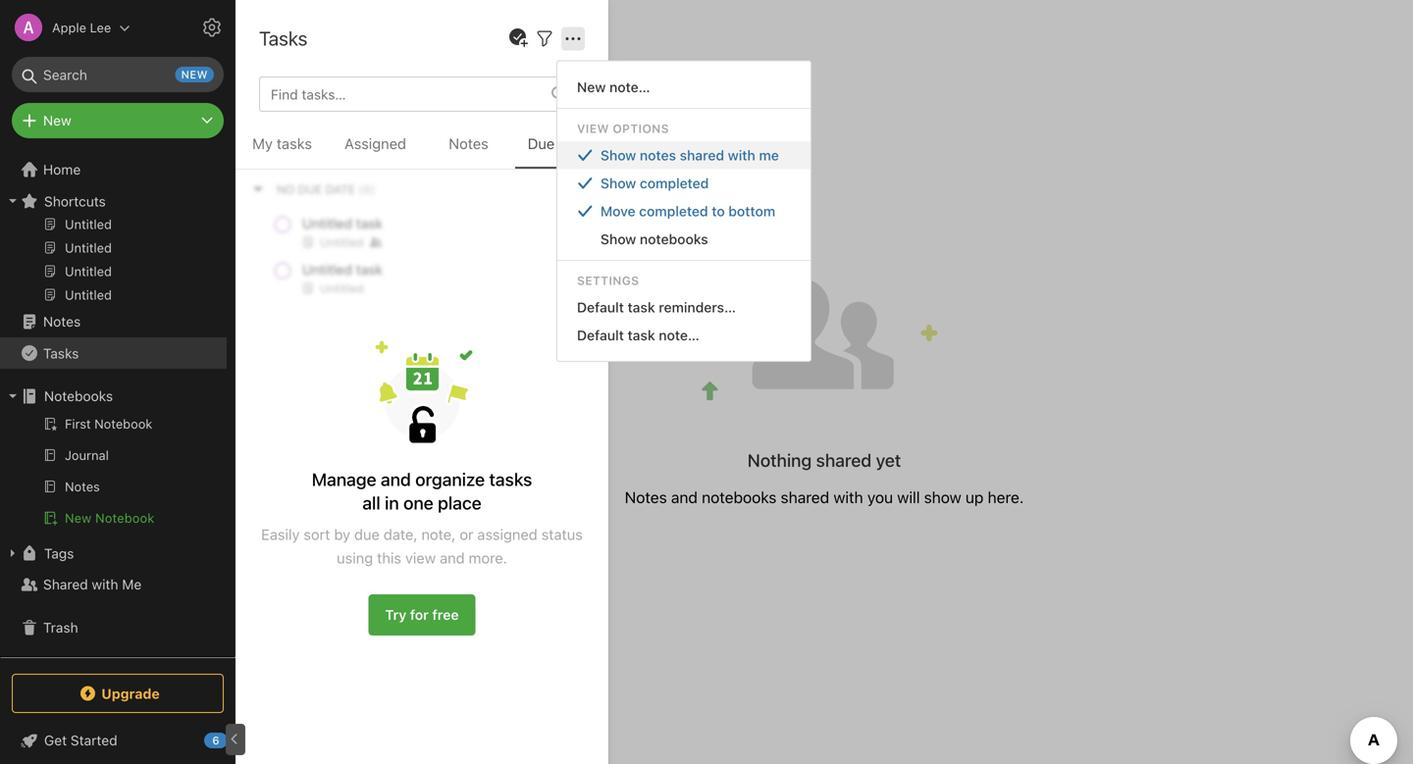 Task type: vqa. For each thing, say whether or not it's contained in the screenshot.
leftmost Me
yes



Task type: describe. For each thing, give the bounding box(es) containing it.
1 vertical spatial shared
[[43, 577, 88, 593]]

apple
[[52, 20, 86, 35]]

new for new note…
[[577, 79, 606, 95]]

dates
[[559, 135, 596, 152]]

using
[[337, 550, 373, 567]]

6
[[212, 735, 220, 748]]

recent notes
[[23, 172, 103, 187]]

upgrade button
[[12, 675, 224, 714]]

tags
[[44, 546, 74, 562]]

default for default task reminders…
[[577, 299, 624, 316]]

new search field
[[26, 57, 214, 92]]

with down tags "button" on the bottom of the page
[[92, 577, 118, 593]]

assigned
[[345, 135, 406, 152]]

shared inside menu item
[[680, 147, 725, 163]]

settings
[[577, 274, 640, 288]]

tasks inside manage and organize tasks all in one place
[[489, 469, 532, 490]]

my tasks
[[252, 135, 312, 152]]

manage and organize tasks all in one place
[[312, 469, 532, 514]]

and for notes
[[671, 488, 698, 507]]

show notes shared with me menu item
[[558, 141, 811, 169]]

Search text field
[[26, 57, 210, 92]]

show notebooks link
[[558, 225, 811, 253]]

my
[[252, 135, 273, 152]]

new note…
[[577, 79, 651, 95]]

notebooks link
[[0, 381, 227, 412]]

move completed to bottom
[[601, 203, 776, 219]]

notes inside "notes" link
[[43, 314, 81, 330]]

date,
[[384, 526, 418, 543]]

default task note…
[[577, 327, 700, 344]]

bottom
[[729, 203, 776, 219]]

assigned button
[[329, 132, 422, 169]]

lee
[[90, 20, 111, 35]]

options
[[613, 122, 670, 136]]

home link
[[0, 154, 236, 186]]

notes
[[640, 147, 676, 163]]

one
[[404, 493, 434, 514]]

with up "find tasks…" text field
[[331, 27, 367, 51]]

here.
[[988, 488, 1024, 507]]

shared with me link
[[0, 569, 227, 601]]

completed for show
[[640, 175, 709, 191]]

all
[[363, 493, 381, 514]]

notes inside recent notes group
[[68, 172, 103, 187]]

upgrade
[[101, 686, 160, 702]]

2 vertical spatial shared
[[781, 488, 830, 507]]

me
[[759, 147, 779, 163]]

show notebooks
[[601, 231, 709, 247]]

easily sort by due date, note, or assigned status using this view and more.
[[261, 526, 583, 567]]

new for new
[[43, 112, 71, 129]]

move completed to bottom link
[[558, 197, 811, 225]]

up
[[966, 488, 984, 507]]

expand tags image
[[5, 546, 21, 562]]

try for free button
[[369, 595, 476, 636]]

dropdown list menu containing default task reminders…
[[558, 294, 811, 350]]

note… inside "link"
[[610, 79, 651, 95]]

recent notes group
[[0, 51, 227, 314]]

notebooks inside "shared with me" element
[[702, 488, 777, 507]]

1 vertical spatial me
[[122, 577, 142, 593]]

default task reminders… link
[[558, 294, 811, 322]]

tags button
[[0, 538, 227, 569]]

status
[[542, 526, 583, 543]]

default for default task note…
[[577, 327, 624, 344]]

get started
[[44, 733, 117, 749]]

new button
[[12, 103, 224, 138]]

notes button
[[422, 132, 515, 169]]

Find tasks… text field
[[263, 78, 540, 110]]

get
[[44, 733, 67, 749]]

trash link
[[0, 613, 227, 644]]

1 horizontal spatial note…
[[659, 327, 700, 344]]

shortcuts button
[[0, 186, 227, 217]]

show completed
[[601, 175, 709, 191]]

notebooks
[[44, 388, 113, 405]]

with left "you"
[[834, 488, 864, 507]]

to
[[712, 203, 725, 219]]

home
[[43, 162, 81, 178]]

or
[[460, 526, 474, 543]]

more.
[[469, 550, 507, 567]]

yet
[[876, 450, 902, 471]]

notes link
[[0, 306, 227, 338]]

place
[[438, 493, 482, 514]]

dropdown list menu containing show notes shared with me
[[558, 141, 811, 253]]

notes inside button
[[449, 135, 489, 152]]

for
[[410, 607, 429, 623]]

you
[[868, 488, 894, 507]]

new task image
[[507, 27, 530, 50]]

shared with me element
[[236, 0, 1414, 765]]

show for show completed
[[601, 175, 637, 191]]

new notebook button
[[0, 507, 227, 530]]



Task type: locate. For each thing, give the bounding box(es) containing it.
1 vertical spatial note…
[[659, 327, 700, 344]]

my tasks button
[[236, 132, 329, 169]]

reminders…
[[659, 299, 736, 316]]

1 vertical spatial default
[[577, 327, 624, 344]]

0 vertical spatial new
[[577, 79, 606, 95]]

new note… link
[[558, 73, 811, 101]]

1 vertical spatial task
[[628, 327, 656, 344]]

view options
[[577, 122, 670, 136]]

completed inside move completed to bottom "link"
[[639, 203, 709, 219]]

shared with me
[[265, 27, 399, 51], [43, 577, 142, 593]]

try
[[385, 607, 407, 623]]

1 horizontal spatial tasks
[[489, 469, 532, 490]]

and
[[381, 469, 411, 490], [671, 488, 698, 507], [440, 550, 465, 567]]

0 horizontal spatial me
[[122, 577, 142, 593]]

0 horizontal spatial shared
[[43, 577, 88, 593]]

completed for move
[[639, 203, 709, 219]]

notebook
[[95, 511, 155, 526]]

completed down show notes shared with me menu item
[[640, 175, 709, 191]]

1 horizontal spatial shared with me
[[265, 27, 399, 51]]

new inside popup button
[[43, 112, 71, 129]]

settings image
[[200, 16, 224, 39]]

task down default task reminders…
[[628, 327, 656, 344]]

0 vertical spatial tasks
[[277, 135, 312, 152]]

shared up show completed link
[[680, 147, 725, 163]]

shortcuts
[[44, 193, 106, 209]]

shared down tags
[[43, 577, 88, 593]]

show completed link
[[558, 169, 811, 197]]

default task note… link
[[558, 322, 811, 350]]

nothing
[[748, 450, 812, 471]]

0 horizontal spatial tasks
[[43, 345, 79, 362]]

and inside easily sort by due date, note, or assigned status using this view and more.
[[440, 550, 465, 567]]

show notes shared with me
[[601, 147, 779, 163]]

show down view options
[[601, 147, 637, 163]]

me up "find tasks…" text field
[[372, 27, 399, 51]]

1 vertical spatial shared with me
[[43, 577, 142, 593]]

shared right settings icon
[[265, 27, 326, 51]]

0 vertical spatial completed
[[640, 175, 709, 191]]

free
[[432, 607, 459, 623]]

0 vertical spatial dropdown list menu
[[558, 141, 811, 253]]

new notebook group
[[0, 412, 227, 538]]

task inside 'link'
[[628, 299, 656, 316]]

in
[[385, 493, 399, 514]]

task up default task note…
[[628, 299, 656, 316]]

new notebook
[[65, 511, 155, 526]]

expand notebooks image
[[5, 389, 21, 405]]

2 dropdown list menu from the top
[[558, 294, 811, 350]]

completed
[[640, 175, 709, 191], [639, 203, 709, 219]]

default inside 'link'
[[577, 299, 624, 316]]

1 show from the top
[[601, 147, 637, 163]]

1 default from the top
[[577, 299, 624, 316]]

0 vertical spatial me
[[372, 27, 399, 51]]

tasks inside button
[[43, 345, 79, 362]]

tasks inside button
[[277, 135, 312, 152]]

0 vertical spatial note…
[[610, 79, 651, 95]]

easily
[[261, 526, 300, 543]]

and for manage
[[381, 469, 411, 490]]

trash
[[43, 620, 78, 636]]

0 vertical spatial shared
[[265, 27, 326, 51]]

new
[[577, 79, 606, 95], [43, 112, 71, 129], [65, 511, 92, 526]]

1 vertical spatial new
[[43, 112, 71, 129]]

show for show notebooks
[[601, 231, 637, 247]]

tasks up notebooks
[[43, 345, 79, 362]]

tasks right settings icon
[[259, 27, 308, 50]]

notes and notebooks shared with you will show up here.
[[625, 488, 1024, 507]]

show
[[925, 488, 962, 507]]

show up move
[[601, 175, 637, 191]]

1 vertical spatial dropdown list menu
[[558, 294, 811, 350]]

0 horizontal spatial tasks
[[277, 135, 312, 152]]

show
[[601, 147, 637, 163], [601, 175, 637, 191], [601, 231, 637, 247]]

0 vertical spatial tasks
[[259, 27, 308, 50]]

0 vertical spatial show
[[601, 147, 637, 163]]

0 vertical spatial shared with me
[[265, 27, 399, 51]]

1 vertical spatial completed
[[639, 203, 709, 219]]

manage
[[312, 469, 377, 490]]

2 task from the top
[[628, 327, 656, 344]]

0 vertical spatial task
[[628, 299, 656, 316]]

2 vertical spatial new
[[65, 511, 92, 526]]

this
[[377, 550, 402, 567]]

tasks up the assigned
[[489, 469, 532, 490]]

0 vertical spatial default
[[577, 299, 624, 316]]

new inside "link"
[[577, 79, 606, 95]]

show down move
[[601, 231, 637, 247]]

note… up view options
[[610, 79, 651, 95]]

notebooks down nothing
[[702, 488, 777, 507]]

completed up show notebooks link
[[639, 203, 709, 219]]

notes inside "shared with me" element
[[625, 488, 667, 507]]

due
[[354, 526, 380, 543]]

1 horizontal spatial me
[[372, 27, 399, 51]]

1 vertical spatial tasks
[[43, 345, 79, 362]]

apple lee
[[52, 20, 111, 35]]

view
[[406, 550, 436, 567]]

1 dropdown list menu from the top
[[558, 141, 811, 253]]

tasks button
[[0, 338, 227, 369]]

new
[[181, 68, 208, 81]]

new up tags
[[65, 511, 92, 526]]

tasks right my
[[277, 135, 312, 152]]

1 vertical spatial show
[[601, 175, 637, 191]]

default
[[577, 299, 624, 316], [577, 327, 624, 344]]

show inside menu item
[[601, 147, 637, 163]]

task for note…
[[628, 327, 656, 344]]

sort
[[304, 526, 330, 543]]

tree containing home
[[0, 20, 236, 657]]

new for new notebook
[[65, 511, 92, 526]]

0 vertical spatial notebooks
[[640, 231, 709, 247]]

will
[[898, 488, 920, 507]]

1 horizontal spatial shared
[[265, 27, 326, 51]]

started
[[71, 733, 117, 749]]

due
[[528, 135, 555, 152]]

Account field
[[0, 8, 131, 47]]

completed inside show completed link
[[640, 175, 709, 191]]

tasks
[[277, 135, 312, 152], [489, 469, 532, 490]]

filter tasks image
[[533, 27, 557, 51]]

Filter tasks field
[[533, 26, 557, 51]]

try for free
[[385, 607, 459, 623]]

1 task from the top
[[628, 299, 656, 316]]

dropdown list menu
[[558, 141, 811, 253], [558, 294, 811, 350]]

2 default from the top
[[577, 327, 624, 344]]

due dates button
[[515, 132, 609, 169]]

0 horizontal spatial shared with me
[[43, 577, 142, 593]]

1 vertical spatial notebooks
[[702, 488, 777, 507]]

0 horizontal spatial and
[[381, 469, 411, 490]]

Help and Learning task checklist field
[[0, 726, 236, 757]]

and inside manage and organize tasks all in one place
[[381, 469, 411, 490]]

shared with me up "find tasks…" text field
[[265, 27, 399, 51]]

new inside button
[[65, 511, 92, 526]]

tree
[[0, 20, 236, 657]]

with inside menu item
[[728, 147, 756, 163]]

notes
[[449, 135, 489, 152], [68, 172, 103, 187], [43, 314, 81, 330], [625, 488, 667, 507]]

new up view
[[577, 79, 606, 95]]

more actions and view options image
[[562, 27, 585, 51]]

and inside "shared with me" element
[[671, 488, 698, 507]]

notebooks down move completed to bottom "link"
[[640, 231, 709, 247]]

new up "home"
[[43, 112, 71, 129]]

click to collapse image
[[228, 729, 243, 752]]

3 show from the top
[[601, 231, 637, 247]]

due dates
[[528, 135, 596, 152]]

2 vertical spatial show
[[601, 231, 637, 247]]

by
[[334, 526, 351, 543]]

0 horizontal spatial note…
[[610, 79, 651, 95]]

0 vertical spatial shared
[[680, 147, 725, 163]]

with left me on the right top of the page
[[728, 147, 756, 163]]

1 completed from the top
[[640, 175, 709, 191]]

shared down nothing shared yet
[[781, 488, 830, 507]]

2 show from the top
[[601, 175, 637, 191]]

me down tags "button" on the bottom of the page
[[122, 577, 142, 593]]

show for show notes shared with me
[[601, 147, 637, 163]]

1 vertical spatial shared
[[816, 450, 872, 471]]

organize
[[416, 469, 485, 490]]

default task reminders…
[[577, 299, 736, 316]]

with
[[331, 27, 367, 51], [728, 147, 756, 163], [834, 488, 864, 507], [92, 577, 118, 593]]

nothing shared yet
[[748, 450, 902, 471]]

1 horizontal spatial tasks
[[259, 27, 308, 50]]

note,
[[422, 526, 456, 543]]

show notes shared with me link
[[558, 141, 811, 169]]

shared
[[265, 27, 326, 51], [43, 577, 88, 593]]

recent
[[23, 172, 64, 187]]

2 completed from the top
[[639, 203, 709, 219]]

note… down default task reminders… 'link'
[[659, 327, 700, 344]]

More actions and view options field
[[557, 26, 585, 51]]

view
[[577, 122, 609, 136]]

task for reminders…
[[628, 299, 656, 316]]

1 vertical spatial tasks
[[489, 469, 532, 490]]

2 horizontal spatial and
[[671, 488, 698, 507]]

1 horizontal spatial and
[[440, 550, 465, 567]]

tasks
[[259, 27, 308, 50], [43, 345, 79, 362]]

move
[[601, 203, 636, 219]]

shared up notes and notebooks shared with you will show up here.
[[816, 450, 872, 471]]

shared with me down tags "button" on the bottom of the page
[[43, 577, 142, 593]]

me
[[372, 27, 399, 51], [122, 577, 142, 593]]

assigned
[[478, 526, 538, 543]]



